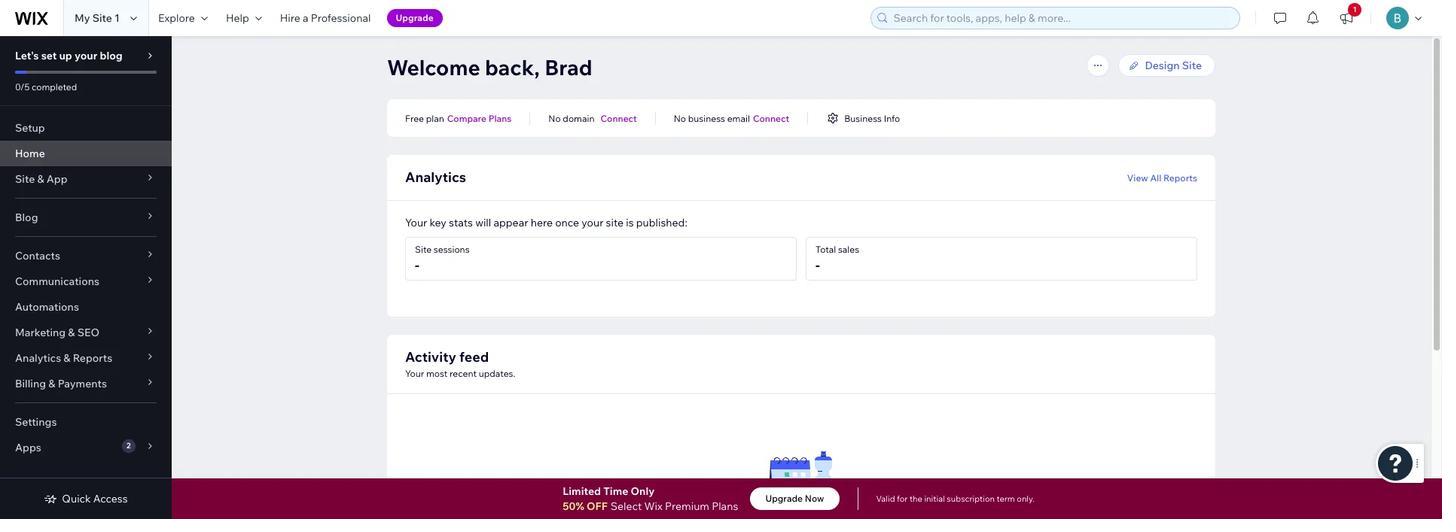 Task type: describe. For each thing, give the bounding box(es) containing it.
time
[[603, 485, 628, 499]]

0/5
[[15, 81, 30, 93]]

my site 1
[[75, 11, 120, 25]]

let's
[[15, 49, 39, 63]]

marketing & seo
[[15, 326, 100, 340]]

setup
[[15, 121, 45, 135]]

stats
[[449, 216, 473, 230]]

select
[[611, 500, 642, 514]]

free
[[405, 113, 424, 124]]

& for analytics
[[63, 352, 70, 365]]

let's set up your blog
[[15, 49, 123, 63]]

1 connect from the left
[[601, 113, 637, 124]]

site right my
[[92, 11, 112, 25]]

explore
[[158, 11, 195, 25]]

limited
[[563, 485, 601, 499]]

back,
[[485, 54, 540, 81]]

app
[[47, 172, 67, 186]]

once
[[555, 216, 579, 230]]

help button
[[217, 0, 271, 36]]

home
[[15, 147, 45, 160]]

compare
[[447, 113, 487, 124]]

business
[[844, 113, 882, 124]]

analytics & reports button
[[0, 346, 172, 371]]

site & app button
[[0, 166, 172, 192]]

your inside activity feed your most recent updates.
[[405, 368, 424, 380]]

only
[[631, 485, 655, 499]]

50%
[[563, 500, 584, 514]]

total sales -
[[816, 244, 859, 274]]

setup link
[[0, 115, 172, 141]]

communications
[[15, 275, 99, 288]]

sales
[[838, 244, 859, 255]]

upgrade button
[[387, 9, 443, 27]]

sessions
[[434, 244, 470, 255]]

your inside sidebar element
[[75, 49, 97, 63]]

welcome back, brad
[[387, 54, 593, 81]]

analytics & reports
[[15, 352, 112, 365]]

automations link
[[0, 294, 172, 320]]

professional
[[311, 11, 371, 25]]

now
[[805, 493, 824, 505]]

my
[[75, 11, 90, 25]]

off
[[587, 500, 608, 514]]

initial
[[924, 494, 945, 505]]

site
[[606, 216, 624, 230]]

seo
[[77, 326, 100, 340]]

valid for the initial subscription term only.
[[876, 494, 1035, 505]]

contacts
[[15, 249, 60, 263]]

will
[[475, 216, 491, 230]]

hire a professional
[[280, 11, 371, 25]]

access
[[93, 493, 128, 506]]

domain
[[563, 113, 595, 124]]

the
[[910, 494, 923, 505]]

wix
[[644, 500, 663, 514]]

analytics for analytics
[[405, 169, 466, 186]]

view all reports
[[1127, 172, 1197, 183]]

blog button
[[0, 205, 172, 230]]

valid
[[876, 494, 895, 505]]

all
[[1150, 172, 1162, 183]]

upgrade now button
[[750, 488, 839, 511]]

billing & payments button
[[0, 371, 172, 397]]

business info button
[[826, 111, 900, 125]]

term
[[997, 494, 1015, 505]]

settings
[[15, 416, 57, 429]]

& for marketing
[[68, 326, 75, 340]]

reports for analytics & reports
[[73, 352, 112, 365]]

appear
[[494, 216, 528, 230]]

automations
[[15, 300, 79, 314]]

sidebar element
[[0, 36, 172, 520]]

& for site
[[37, 172, 44, 186]]

design site link
[[1118, 54, 1216, 77]]

up
[[59, 49, 72, 63]]

feed
[[459, 349, 489, 366]]

billing & payments
[[15, 377, 107, 391]]

hire a professional link
[[271, 0, 380, 36]]

connect link for no business email connect
[[753, 111, 789, 125]]

design
[[1145, 59, 1180, 72]]

- for site sessions -
[[415, 257, 419, 274]]

is
[[626, 216, 634, 230]]

connect link for no domain connect
[[601, 111, 637, 125]]

updates.
[[479, 368, 515, 380]]



Task type: vqa. For each thing, say whether or not it's contained in the screenshot.
second Your
yes



Task type: locate. For each thing, give the bounding box(es) containing it.
site down home
[[15, 172, 35, 186]]

& left app
[[37, 172, 44, 186]]

reports right all
[[1164, 172, 1197, 183]]

& inside marketing & seo dropdown button
[[68, 326, 75, 340]]

site
[[92, 11, 112, 25], [1182, 59, 1202, 72], [15, 172, 35, 186], [415, 244, 432, 255]]

& inside billing & payments popup button
[[48, 377, 55, 391]]

key
[[430, 216, 446, 230]]

analytics up key
[[405, 169, 466, 186]]

info
[[884, 113, 900, 124]]

no for no domain
[[549, 113, 561, 124]]

plans
[[489, 113, 512, 124], [712, 500, 738, 514]]

0 horizontal spatial connect
[[601, 113, 637, 124]]

1 horizontal spatial connect
[[753, 113, 789, 124]]

settings link
[[0, 410, 172, 435]]

2 connect link from the left
[[753, 111, 789, 125]]

view
[[1127, 172, 1148, 183]]

- inside site sessions -
[[415, 257, 419, 274]]

design site
[[1145, 59, 1202, 72]]

your left site
[[582, 216, 604, 230]]

1 horizontal spatial -
[[816, 257, 820, 274]]

- for total sales -
[[816, 257, 820, 274]]

upgrade
[[396, 12, 434, 23], [765, 493, 803, 505]]

no left business
[[674, 113, 686, 124]]

& for billing
[[48, 377, 55, 391]]

activity
[[405, 349, 456, 366]]

analytics for analytics & reports
[[15, 352, 61, 365]]

0 horizontal spatial your
[[75, 49, 97, 63]]

analytics
[[405, 169, 466, 186], [15, 352, 61, 365]]

site left sessions
[[415, 244, 432, 255]]

your
[[75, 49, 97, 63], [582, 216, 604, 230]]

payments
[[58, 377, 107, 391]]

connect right domain
[[601, 113, 637, 124]]

1 vertical spatial plans
[[712, 500, 738, 514]]

1 your from the top
[[405, 216, 427, 230]]

1 inside button
[[1353, 5, 1357, 14]]

1 horizontal spatial plans
[[712, 500, 738, 514]]

0 vertical spatial reports
[[1164, 172, 1197, 183]]

1 vertical spatial reports
[[73, 352, 112, 365]]

published:
[[636, 216, 687, 230]]

& inside the site & app popup button
[[37, 172, 44, 186]]

business info
[[844, 113, 900, 124]]

2 - from the left
[[816, 257, 820, 274]]

0 horizontal spatial reports
[[73, 352, 112, 365]]

1 vertical spatial analytics
[[15, 352, 61, 365]]

connect
[[601, 113, 637, 124], [753, 113, 789, 124]]

1 - from the left
[[415, 257, 419, 274]]

quick access button
[[44, 493, 128, 506]]

& right billing
[[48, 377, 55, 391]]

& left seo
[[68, 326, 75, 340]]

reports for view all reports
[[1164, 172, 1197, 183]]

site sessions -
[[415, 244, 470, 274]]

0 horizontal spatial upgrade
[[396, 12, 434, 23]]

plans inside limited time only 50% off select wix premium plans
[[712, 500, 738, 514]]

apps
[[15, 441, 41, 455]]

your
[[405, 216, 427, 230], [405, 368, 424, 380]]

no domain connect
[[549, 113, 637, 124]]

subscription
[[947, 494, 995, 505]]

no
[[549, 113, 561, 124], [674, 113, 686, 124]]

your right up
[[75, 49, 97, 63]]

1 vertical spatial your
[[405, 368, 424, 380]]

connect link right the email
[[753, 111, 789, 125]]

email
[[727, 113, 750, 124]]

your left key
[[405, 216, 427, 230]]

site inside popup button
[[15, 172, 35, 186]]

your left most
[[405, 368, 424, 380]]

contacts button
[[0, 243, 172, 269]]

2 no from the left
[[674, 113, 686, 124]]

communications button
[[0, 269, 172, 294]]

for
[[897, 494, 908, 505]]

0 vertical spatial plans
[[489, 113, 512, 124]]

0 vertical spatial analytics
[[405, 169, 466, 186]]

2 connect from the left
[[753, 113, 789, 124]]

marketing
[[15, 326, 66, 340]]

1 button
[[1330, 0, 1363, 36]]

reports inside "popup button"
[[73, 352, 112, 365]]

1 vertical spatial your
[[582, 216, 604, 230]]

0 horizontal spatial 1
[[115, 11, 120, 25]]

set
[[41, 49, 57, 63]]

limited time only 50% off select wix premium plans
[[563, 485, 738, 514]]

business
[[688, 113, 725, 124]]

Search for tools, apps, help & more... field
[[889, 8, 1235, 29]]

0/5 completed
[[15, 81, 77, 93]]

upgrade left the now
[[765, 493, 803, 505]]

2
[[127, 441, 131, 451]]

1 horizontal spatial analytics
[[405, 169, 466, 186]]

0 horizontal spatial no
[[549, 113, 561, 124]]

here
[[531, 216, 553, 230]]

upgrade for upgrade
[[396, 12, 434, 23]]

1
[[1353, 5, 1357, 14], [115, 11, 120, 25]]

view all reports button
[[1127, 171, 1197, 185]]

no for no business email
[[674, 113, 686, 124]]

reports down seo
[[73, 352, 112, 365]]

help
[[226, 11, 249, 25]]

no left domain
[[549, 113, 561, 124]]

1 no from the left
[[549, 113, 561, 124]]

1 connect link from the left
[[601, 111, 637, 125]]

upgrade now
[[765, 493, 824, 505]]

hire
[[280, 11, 300, 25]]

plans right compare in the left of the page
[[489, 113, 512, 124]]

site & app
[[15, 172, 67, 186]]

reports inside button
[[1164, 172, 1197, 183]]

& inside analytics & reports "popup button"
[[63, 352, 70, 365]]

0 vertical spatial your
[[75, 49, 97, 63]]

1 vertical spatial upgrade
[[765, 493, 803, 505]]

compare plans link
[[447, 111, 512, 125]]

completed
[[32, 81, 77, 93]]

brad
[[545, 54, 593, 81]]

welcome
[[387, 54, 480, 81]]

- inside total sales -
[[816, 257, 820, 274]]

1 horizontal spatial your
[[582, 216, 604, 230]]

1 horizontal spatial upgrade
[[765, 493, 803, 505]]

& up billing & payments
[[63, 352, 70, 365]]

connect link right domain
[[601, 111, 637, 125]]

total
[[816, 244, 836, 255]]

quick
[[62, 493, 91, 506]]

billing
[[15, 377, 46, 391]]

0 horizontal spatial plans
[[489, 113, 512, 124]]

1 horizontal spatial 1
[[1353, 5, 1357, 14]]

reports
[[1164, 172, 1197, 183], [73, 352, 112, 365]]

analytics down marketing
[[15, 352, 61, 365]]

a
[[303, 11, 308, 25]]

site right design
[[1182, 59, 1202, 72]]

site inside site sessions -
[[415, 244, 432, 255]]

0 horizontal spatial -
[[415, 257, 419, 274]]

analytics inside "popup button"
[[15, 352, 61, 365]]

only.
[[1017, 494, 1035, 505]]

upgrade up welcome
[[396, 12, 434, 23]]

upgrade for upgrade now
[[765, 493, 803, 505]]

0 vertical spatial upgrade
[[396, 12, 434, 23]]

0 vertical spatial your
[[405, 216, 427, 230]]

no business email connect
[[674, 113, 789, 124]]

connect right the email
[[753, 113, 789, 124]]

-
[[415, 257, 419, 274], [816, 257, 820, 274]]

1 horizontal spatial connect link
[[753, 111, 789, 125]]

0 horizontal spatial connect link
[[601, 111, 637, 125]]

blog
[[100, 49, 123, 63]]

activity feed your most recent updates.
[[405, 349, 515, 380]]

1 horizontal spatial no
[[674, 113, 686, 124]]

&
[[37, 172, 44, 186], [68, 326, 75, 340], [63, 352, 70, 365], [48, 377, 55, 391]]

quick access
[[62, 493, 128, 506]]

free plan compare plans
[[405, 113, 512, 124]]

most
[[426, 368, 448, 380]]

0 horizontal spatial analytics
[[15, 352, 61, 365]]

plans right premium
[[712, 500, 738, 514]]

premium
[[665, 500, 709, 514]]

1 horizontal spatial reports
[[1164, 172, 1197, 183]]

2 your from the top
[[405, 368, 424, 380]]



